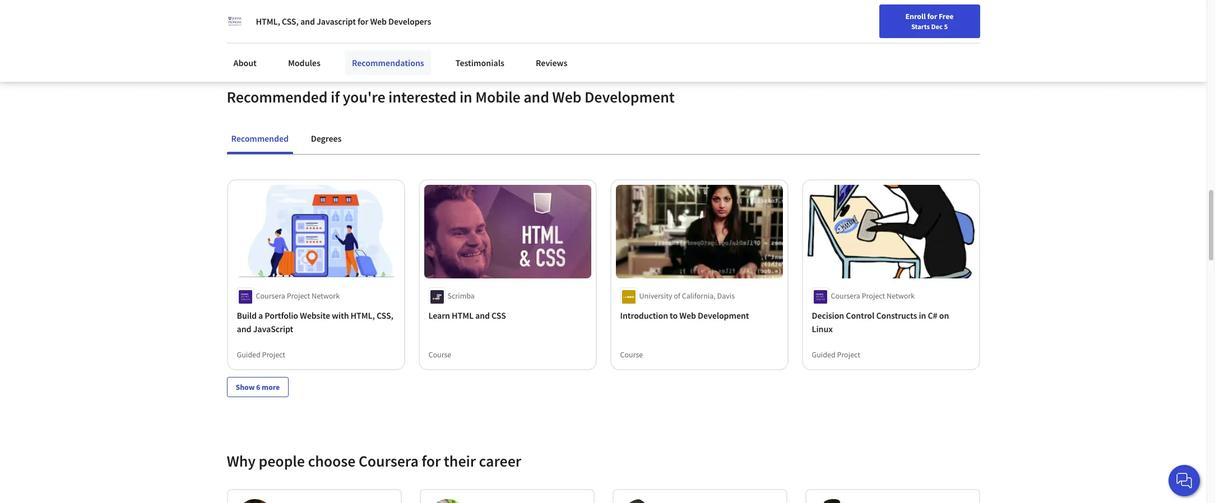 Task type: vqa. For each thing, say whether or not it's contained in the screenshot.
1
no



Task type: locate. For each thing, give the bounding box(es) containing it.
to
[[670, 310, 678, 321]]

1 network from the left
[[312, 291, 340, 301]]

0 horizontal spatial coursera project network
[[256, 291, 340, 301]]

reviews
[[536, 57, 568, 68]]

learn
[[429, 310, 450, 321]]

0 horizontal spatial web
[[370, 16, 387, 27]]

network up "constructs"
[[887, 291, 915, 301]]

for left their
[[422, 452, 441, 472]]

show 6 more button
[[227, 378, 289, 398]]

0 horizontal spatial css,
[[282, 16, 299, 27]]

development up the recommendation tabs tab list
[[585, 87, 675, 107]]

2 guided project from the left
[[812, 350, 861, 360]]

in left c#
[[919, 310, 926, 321]]

0 horizontal spatial html,
[[256, 16, 280, 27]]

university
[[639, 291, 672, 301]]

html, inside build a portfolio website with html, css, and javascript
[[351, 310, 375, 321]]

1 horizontal spatial for
[[422, 452, 441, 472]]

guided
[[237, 350, 261, 360], [812, 350, 836, 360]]

development down davis
[[698, 310, 749, 321]]

1 horizontal spatial guided project
[[812, 350, 861, 360]]

1 horizontal spatial development
[[698, 310, 749, 321]]

0 horizontal spatial network
[[312, 291, 340, 301]]

guided up show at the bottom of the page
[[237, 350, 261, 360]]

website
[[300, 310, 330, 321]]

2 horizontal spatial for
[[928, 11, 938, 21]]

portfolio
[[265, 310, 298, 321]]

decision control constructs in c# on linux
[[812, 310, 949, 335]]

project up website
[[287, 291, 310, 301]]

build a portfolio website with html, css, and javascript link
[[237, 309, 395, 336]]

and down 'build'
[[237, 324, 251, 335]]

learn html and css link
[[429, 309, 587, 323]]

web
[[370, 16, 387, 27], [552, 87, 582, 107], [680, 310, 696, 321]]

web right to at the bottom right
[[680, 310, 696, 321]]

1 vertical spatial in
[[919, 310, 926, 321]]

why people choose coursera for their career
[[227, 452, 521, 472]]

development
[[585, 87, 675, 107], [698, 310, 749, 321]]

coursera
[[256, 291, 285, 301], [831, 291, 861, 301], [359, 452, 419, 472]]

for for career
[[422, 452, 441, 472]]

development inside collection element
[[698, 310, 749, 321]]

recommended button
[[227, 125, 293, 152]]

their
[[444, 452, 476, 472]]

html, right johns hopkins university image
[[256, 16, 280, 27]]

find
[[896, 13, 910, 23]]

1 horizontal spatial guided
[[812, 350, 836, 360]]

dec
[[932, 22, 943, 31]]

2 vertical spatial web
[[680, 310, 696, 321]]

recommended for recommended
[[231, 133, 289, 144]]

1 vertical spatial recommended
[[231, 133, 289, 144]]

6
[[256, 383, 260, 393]]

2 horizontal spatial coursera
[[831, 291, 861, 301]]

and
[[300, 16, 315, 27], [524, 87, 549, 107], [475, 310, 490, 321], [237, 324, 251, 335]]

guided project down 'javascript'
[[237, 350, 285, 360]]

modules
[[288, 57, 321, 68]]

course down introduction
[[620, 350, 643, 360]]

1 vertical spatial css,
[[377, 310, 394, 321]]

1 vertical spatial development
[[698, 310, 749, 321]]

css,
[[282, 16, 299, 27], [377, 310, 394, 321]]

developers
[[389, 16, 431, 27]]

1 coursera project network from the left
[[256, 291, 340, 301]]

guided down linux
[[812, 350, 836, 360]]

build a portfolio website with html, css, and javascript
[[237, 310, 394, 335]]

a
[[259, 310, 263, 321]]

reviews link
[[529, 50, 574, 75]]

recommendations link
[[345, 50, 431, 75]]

1 guided project from the left
[[237, 350, 285, 360]]

2 coursera project network from the left
[[831, 291, 915, 301]]

2 guided from the left
[[812, 350, 836, 360]]

guided for build a portfolio website with html, css, and javascript
[[237, 350, 261, 360]]

0 vertical spatial in
[[460, 87, 472, 107]]

5
[[944, 22, 948, 31]]

1 horizontal spatial html,
[[351, 310, 375, 321]]

degrees
[[311, 133, 342, 144]]

2 network from the left
[[887, 291, 915, 301]]

introduction to web development
[[620, 310, 749, 321]]

1 guided from the left
[[237, 350, 261, 360]]

web down reviews link
[[552, 87, 582, 107]]

None search field
[[160, 7, 429, 29]]

if
[[331, 87, 340, 107]]

project
[[287, 291, 310, 301], [862, 291, 885, 301], [262, 350, 285, 360], [837, 350, 861, 360]]

network up website
[[312, 291, 340, 301]]

testimonials
[[456, 57, 505, 68]]

web inside collection element
[[680, 310, 696, 321]]

coursera project network for constructs
[[831, 291, 915, 301]]

0 horizontal spatial guided project
[[237, 350, 285, 360]]

1 horizontal spatial network
[[887, 291, 915, 301]]

guided project
[[237, 350, 285, 360], [812, 350, 861, 360]]

1 horizontal spatial course
[[620, 350, 643, 360]]

0 horizontal spatial course
[[429, 350, 452, 360]]

web left developers
[[370, 16, 387, 27]]

1 vertical spatial web
[[552, 87, 582, 107]]

guided project for decision control constructs in c# on linux
[[812, 350, 861, 360]]

html, css, and javascript for web developers
[[256, 16, 431, 27]]

project up control
[[862, 291, 885, 301]]

guided for decision control constructs in c# on linux
[[812, 350, 836, 360]]

about link
[[227, 50, 263, 75]]

coursera for control
[[831, 291, 861, 301]]

2 course from the left
[[620, 350, 643, 360]]

coursera project network up control
[[831, 291, 915, 301]]

your
[[912, 13, 927, 23]]

1 horizontal spatial css,
[[377, 310, 394, 321]]

1 horizontal spatial coursera project network
[[831, 291, 915, 301]]

course down the learn
[[429, 350, 452, 360]]

0 vertical spatial html,
[[256, 16, 280, 27]]

html,
[[256, 16, 280, 27], [351, 310, 375, 321]]

recommended if you're interested in mobile and web development
[[227, 87, 675, 107]]

recommended
[[227, 87, 328, 107], [231, 133, 289, 144]]

coursera project network
[[256, 291, 340, 301], [831, 291, 915, 301]]

0 horizontal spatial for
[[358, 16, 369, 27]]

course
[[429, 350, 452, 360], [620, 350, 643, 360]]

introduction to web development link
[[620, 309, 778, 323]]

network for website
[[312, 291, 340, 301]]

1 vertical spatial html,
[[351, 310, 375, 321]]

0 vertical spatial web
[[370, 16, 387, 27]]

2 horizontal spatial web
[[680, 310, 696, 321]]

degrees button
[[307, 125, 346, 152]]

recommendation tabs tab list
[[227, 125, 980, 154]]

in
[[460, 87, 472, 107], [919, 310, 926, 321]]

for up dec
[[928, 11, 938, 21]]

recommended inside button
[[231, 133, 289, 144]]

for
[[928, 11, 938, 21], [358, 16, 369, 27], [422, 452, 441, 472]]

johns hopkins university image
[[227, 13, 242, 29]]

css, right the with
[[377, 310, 394, 321]]

people
[[259, 452, 305, 472]]

c#
[[928, 310, 938, 321]]

0 horizontal spatial guided
[[237, 350, 261, 360]]

css, up the modules link
[[282, 16, 299, 27]]

guided project down linux
[[812, 350, 861, 360]]

of
[[674, 291, 681, 301]]

project down 'javascript'
[[262, 350, 285, 360]]

html, right the with
[[351, 310, 375, 321]]

0 horizontal spatial coursera
[[256, 291, 285, 301]]

career
[[945, 13, 966, 23]]

0 vertical spatial recommended
[[227, 87, 328, 107]]

1 horizontal spatial in
[[919, 310, 926, 321]]

in left mobile on the left top of page
[[460, 87, 472, 107]]

network
[[312, 291, 340, 301], [887, 291, 915, 301]]

for right javascript
[[358, 16, 369, 27]]

1 course from the left
[[429, 350, 452, 360]]

california,
[[682, 291, 716, 301]]

0 vertical spatial development
[[585, 87, 675, 107]]

coursera project network up portfolio
[[256, 291, 340, 301]]

chat with us image
[[1176, 472, 1194, 490]]



Task type: describe. For each thing, give the bounding box(es) containing it.
testimonials link
[[449, 50, 511, 75]]

recommended for recommended if you're interested in mobile and web development
[[227, 87, 328, 107]]

1 horizontal spatial web
[[552, 87, 582, 107]]

and left javascript
[[300, 16, 315, 27]]

university of california, davis
[[639, 291, 735, 301]]

0 horizontal spatial development
[[585, 87, 675, 107]]

find your new career link
[[890, 11, 972, 25]]

new
[[928, 13, 943, 23]]

more
[[262, 383, 280, 393]]

why
[[227, 452, 256, 472]]

constructs
[[877, 310, 917, 321]]

0 horizontal spatial in
[[460, 87, 472, 107]]

1 horizontal spatial coursera
[[359, 452, 419, 472]]

course for learn
[[429, 350, 452, 360]]

show 6 more
[[236, 383, 280, 393]]

modules link
[[281, 50, 327, 75]]

decision control constructs in c# on linux link
[[812, 309, 970, 336]]

javascript
[[317, 16, 356, 27]]

control
[[846, 310, 875, 321]]

find your new career
[[896, 13, 966, 23]]

collection element
[[220, 155, 987, 416]]

enroll
[[906, 11, 926, 21]]

davis
[[717, 291, 735, 301]]

coursera for a
[[256, 291, 285, 301]]

career
[[479, 452, 521, 472]]

choose
[[308, 452, 356, 472]]

you're
[[343, 87, 385, 107]]

for inside enroll for free starts dec 5
[[928, 11, 938, 21]]

for for developers
[[358, 16, 369, 27]]

scrimba
[[448, 291, 475, 301]]

show
[[236, 383, 255, 393]]

0 vertical spatial css,
[[282, 16, 299, 27]]

mobile
[[476, 87, 521, 107]]

with
[[332, 310, 349, 321]]

and inside build a portfolio website with html, css, and javascript
[[237, 324, 251, 335]]

build
[[237, 310, 257, 321]]

javascript
[[253, 324, 293, 335]]

interested
[[389, 87, 457, 107]]

and left 'css'
[[475, 310, 490, 321]]

coursera project network for portfolio
[[256, 291, 340, 301]]

decision
[[812, 310, 844, 321]]

enroll for free starts dec 5
[[906, 11, 954, 31]]

linux
[[812, 324, 833, 335]]

guided project for build a portfolio website with html, css, and javascript
[[237, 350, 285, 360]]

and down reviews
[[524, 87, 549, 107]]

in inside 'decision control constructs in c# on linux'
[[919, 310, 926, 321]]

network for in
[[887, 291, 915, 301]]

introduction
[[620, 310, 668, 321]]

css, inside build a portfolio website with html, css, and javascript
[[377, 310, 394, 321]]

html
[[452, 310, 474, 321]]

course for introduction
[[620, 350, 643, 360]]

about
[[234, 57, 257, 68]]

learn html and css
[[429, 310, 506, 321]]

starts
[[912, 22, 930, 31]]

free
[[939, 11, 954, 21]]

on
[[940, 310, 949, 321]]

project down control
[[837, 350, 861, 360]]

css
[[492, 310, 506, 321]]

recommendations
[[352, 57, 424, 68]]



